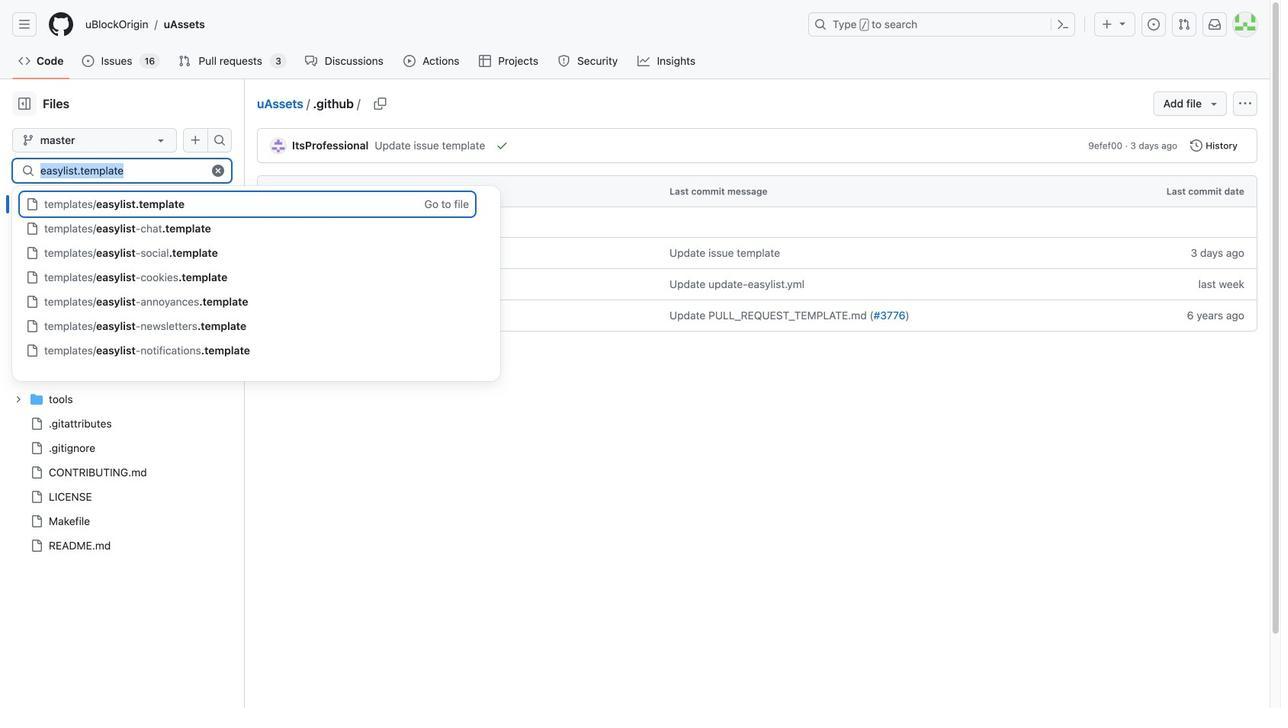 Task type: locate. For each thing, give the bounding box(es) containing it.
file image
[[26, 198, 38, 211], [26, 345, 38, 357]]

0 vertical spatial file image
[[37, 272, 49, 284]]

play image
[[403, 55, 416, 67]]

file image
[[26, 223, 38, 235], [26, 247, 38, 259], [26, 272, 38, 284], [26, 296, 38, 308], [26, 320, 38, 333]]

3 file image from the top
[[31, 516, 43, 528]]

file directory fill image
[[31, 394, 43, 406]]

git pull request image
[[1178, 18, 1191, 31], [179, 55, 191, 67]]

search image
[[22, 165, 34, 177]]

file image
[[37, 272, 49, 284], [31, 418, 43, 430], [31, 491, 43, 503]]

1 vertical spatial git pull request image
[[179, 55, 191, 67]]

3 file image from the top
[[26, 272, 38, 284]]

itsprofessional image
[[271, 139, 286, 154]]

2 file image from the top
[[26, 345, 38, 357]]

git pull request image for issue opened icon
[[1178, 18, 1191, 31]]

shield image
[[558, 55, 570, 67]]

list
[[79, 12, 799, 37]]

list box
[[12, 186, 489, 381]]

1 horizontal spatial git pull request image
[[1178, 18, 1191, 31]]

tree item
[[12, 192, 220, 290]]

collapse file tree tooltip
[[12, 92, 37, 116]]

file image up file directory fill icon
[[26, 345, 38, 357]]

plus image
[[1101, 18, 1114, 31]]

draggable pane splitter slider
[[243, 79, 246, 709]]

file image right chevron down icon
[[26, 198, 38, 211]]

0 horizontal spatial git pull request image
[[179, 55, 191, 67]]

x circle fill image
[[212, 165, 224, 177]]

comment discussion image
[[305, 55, 317, 67]]

0 vertical spatial file image
[[26, 198, 38, 211]]

1 file image from the top
[[26, 198, 38, 211]]

search this repository image
[[214, 134, 226, 146]]

1 vertical spatial file image
[[26, 345, 38, 357]]

file image
[[31, 442, 43, 455], [31, 467, 43, 479], [31, 516, 43, 528], [31, 540, 43, 552]]

0 vertical spatial git pull request image
[[1178, 18, 1191, 31]]

Go to file text field
[[40, 159, 199, 182]]

chevron right image
[[14, 371, 23, 380]]

chevron down image
[[14, 200, 23, 209]]

triangle down image
[[1208, 98, 1220, 110]]

add file tooltip
[[183, 128, 207, 153]]



Task type: describe. For each thing, give the bounding box(es) containing it.
sidebar expand image
[[18, 98, 31, 110]]

copy path image
[[374, 98, 386, 110]]

triangle down image
[[1117, 17, 1129, 29]]

code image
[[18, 55, 31, 67]]

issue opened image
[[1148, 18, 1160, 31]]

5 file image from the top
[[26, 320, 38, 333]]

issue opened image
[[82, 55, 94, 67]]

4 file image from the top
[[26, 296, 38, 308]]

table image
[[479, 55, 491, 67]]

command palette image
[[1057, 18, 1069, 31]]

git pull request image for issue opened image
[[179, 55, 191, 67]]

git branch image
[[22, 134, 34, 146]]

more options image
[[1239, 98, 1252, 110]]

files tree
[[12, 192, 220, 558]]

check image
[[496, 140, 508, 152]]

1 vertical spatial file image
[[31, 418, 43, 430]]

2 file image from the top
[[31, 467, 43, 479]]

file directory open fill image
[[31, 198, 43, 211]]

2 vertical spatial file image
[[31, 491, 43, 503]]

1 file image from the top
[[31, 442, 43, 455]]

1 file image from the top
[[26, 223, 38, 235]]

history image
[[1191, 140, 1203, 152]]

sc 9kayk9 0 image
[[270, 216, 282, 228]]

2 file image from the top
[[26, 247, 38, 259]]

homepage image
[[49, 12, 73, 37]]

notifications image
[[1209, 18, 1221, 31]]

add file image
[[190, 134, 202, 146]]

4 file image from the top
[[31, 540, 43, 552]]

chevron right image
[[14, 395, 23, 404]]

graph image
[[638, 55, 650, 67]]



Task type: vqa. For each thing, say whether or not it's contained in the screenshot.
git branch Icon
yes



